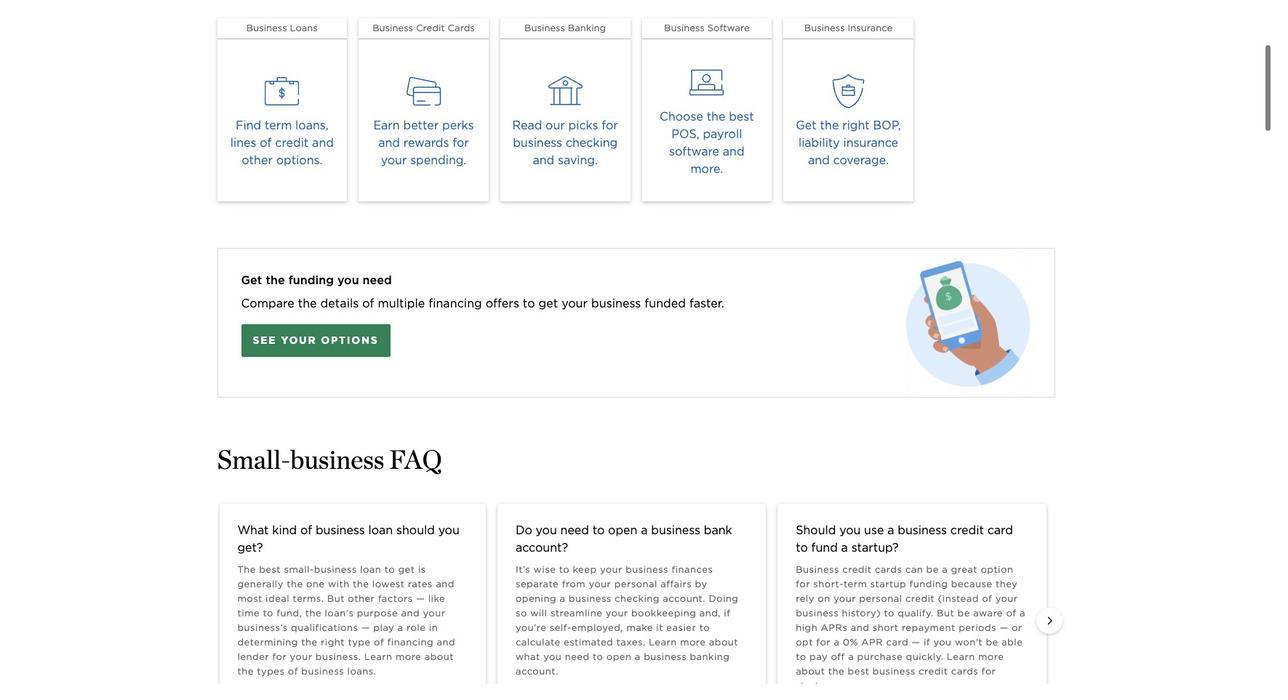Task type: locate. For each thing, give the bounding box(es) containing it.
separate
[[516, 579, 559, 590]]

about up startups.
[[796, 667, 826, 678]]

you up the "account?"
[[536, 524, 557, 538]]

financing left offers
[[429, 297, 482, 311]]

short-
[[814, 579, 844, 590]]

0 vertical spatial loan
[[369, 524, 393, 538]]

term right find on the left of the page
[[265, 119, 292, 132]]

multiple
[[378, 297, 425, 311]]

aprs
[[821, 623, 848, 634]]

1 vertical spatial other
[[348, 594, 375, 605]]

get up liability
[[796, 119, 817, 132]]

to up "business's"
[[263, 608, 274, 619]]

— down "rates"
[[416, 594, 425, 605]]

the down off
[[829, 667, 845, 678]]

for inside the best small-business loan to get is generally the one with the lowest rates and most ideal terms. but other factors — like time to fund, the loan's purpose and your business's qualifications — play a role in determining the right type of financing and lender for your business. learn more about the types of business loans.
[[273, 652, 287, 663]]

loan for to
[[360, 565, 382, 576]]

0 vertical spatial get
[[796, 119, 817, 132]]

1 horizontal spatial if
[[924, 638, 931, 648]]

find term loans, lines of credit and other options.
[[231, 119, 334, 167]]

2 horizontal spatial best
[[848, 667, 870, 678]]

of right details
[[363, 297, 375, 311]]

to down opt
[[796, 652, 807, 663]]

other up purpose
[[348, 594, 375, 605]]

1 vertical spatial if
[[924, 638, 931, 648]]

will
[[531, 608, 548, 619]]

see your options link
[[241, 325, 391, 357]]

0 vertical spatial get
[[539, 297, 558, 311]]

0 vertical spatial best
[[729, 110, 754, 124]]

1 vertical spatial get
[[241, 274, 262, 287]]

best inside the best small-business loan to get is generally the one with the lowest rates and most ideal terms. but other factors — like time to fund, the loan's purpose and your business's qualifications — play a role in determining the right type of financing and lender for your business. learn more about the types of business loans.
[[259, 565, 281, 576]]

0 horizontal spatial funding
[[289, 274, 334, 287]]

business left banking
[[525, 23, 565, 33]]

software
[[670, 145, 720, 159]]

the up liability
[[821, 119, 839, 132]]

the down get the funding you need
[[298, 297, 317, 311]]

0 horizontal spatial get
[[398, 565, 415, 576]]

0 horizontal spatial other
[[242, 154, 273, 167]]

lender
[[238, 652, 269, 663]]

cards up startup
[[876, 565, 903, 576]]

more
[[681, 638, 706, 648], [396, 652, 422, 663], [979, 652, 1005, 663]]

1 horizontal spatial cards
[[952, 667, 979, 678]]

the best small-business loan to get is generally the one with the lowest rates and most ideal terms. but other factors — like time to fund, the loan's purpose and your business's qualifications — play a role in determining the right type of financing and lender for your business. learn more about the types of business loans.
[[238, 565, 456, 678]]

0 horizontal spatial more
[[396, 652, 422, 663]]

0 vertical spatial term
[[265, 119, 292, 132]]

— up quickly. on the bottom of the page
[[912, 638, 921, 648]]

get the funding you need
[[241, 274, 392, 287]]

1 horizontal spatial get
[[796, 119, 817, 132]]

0%
[[843, 638, 859, 648]]

1 vertical spatial funding
[[910, 579, 949, 590]]

0 horizontal spatial about
[[425, 652, 454, 663]]

1 horizontal spatial best
[[729, 110, 754, 124]]

estimated
[[564, 638, 614, 648]]

loan inside what kind of business loan should you get?
[[369, 524, 393, 538]]

choose the best pos, payroll software and more.
[[660, 110, 754, 176]]

need down estimated
[[565, 652, 590, 663]]

be
[[927, 565, 939, 576], [958, 608, 971, 619], [987, 638, 999, 648]]

periods
[[959, 623, 997, 634]]

you down repayment
[[934, 638, 952, 648]]

saving.
[[558, 154, 598, 167]]

1 vertical spatial but
[[937, 608, 955, 619]]

2 horizontal spatial be
[[987, 638, 999, 648]]

other inside the best small-business loan to get is generally the one with the lowest rates and most ideal terms. but other factors — like time to fund, the loan's purpose and your business's qualifications — play a role in determining the right type of financing and lender for your business. learn more about the types of business loans.
[[348, 594, 375, 605]]

learn up loans.
[[364, 652, 393, 663]]

business.
[[316, 652, 361, 663]]

1 horizontal spatial about
[[710, 638, 739, 648]]

0 vertical spatial open
[[609, 524, 638, 538]]

you inside it's wise to keep your business finances separate from your personal affairs by opening a business checking account. doing so will streamline your bookkeeping and, if you're self-employed, make it easier to calculate estimated taxes. learn more about what you need to open a business banking account.
[[544, 652, 562, 663]]

and down 'payroll'
[[723, 145, 745, 159]]

about down in at the bottom
[[425, 652, 454, 663]]

and down liability
[[809, 154, 830, 167]]

checking
[[566, 136, 618, 150], [615, 594, 660, 605]]

1 horizontal spatial right
[[843, 119, 870, 132]]

0 horizontal spatial term
[[265, 119, 292, 132]]

0 vertical spatial financing
[[429, 297, 482, 311]]

in
[[429, 623, 438, 634]]

your down determining
[[290, 652, 313, 663]]

1 horizontal spatial personal
[[860, 594, 903, 605]]

0 horizontal spatial best
[[259, 565, 281, 576]]

the down 'terms.'
[[305, 608, 322, 619]]

0 vertical spatial account.
[[663, 594, 706, 605]]

options.
[[276, 154, 323, 167]]

1 vertical spatial need
[[561, 524, 590, 538]]

credit up great at the right of the page
[[951, 524, 985, 538]]

personal down startup
[[860, 594, 903, 605]]

funding down can
[[910, 579, 949, 590]]

to up lowest
[[385, 565, 395, 576]]

get inside get the right bop, liability insurance and coverage.
[[796, 119, 817, 132]]

0 vertical spatial but
[[327, 594, 345, 605]]

1 vertical spatial personal
[[860, 594, 903, 605]]

about inside the best small-business loan to get is generally the one with the lowest rates and most ideal terms. but other factors — like time to fund, the loan's purpose and your business's qualifications — play a role in determining the right type of financing and lender for your business. learn more about the types of business loans.
[[425, 652, 454, 663]]

aware
[[974, 608, 1004, 619]]

need inside do you need to open a business bank account?
[[561, 524, 590, 538]]

business inside what kind of business loan should you get?
[[316, 524, 365, 538]]

0 horizontal spatial if
[[724, 608, 731, 619]]

of inside what kind of business loan should you get?
[[301, 524, 312, 538]]

credit down quickly. on the bottom of the page
[[919, 667, 949, 678]]

business insurance
[[805, 23, 893, 33]]

banking
[[568, 23, 606, 33]]

(instead
[[939, 594, 980, 605]]

0 horizontal spatial but
[[327, 594, 345, 605]]

learn down won't
[[947, 652, 976, 663]]

2 horizontal spatial more
[[979, 652, 1005, 663]]

you inside business credit cards can be a great option for short-term startup funding because they rely on your personal credit (instead of your business history) to qualify. but be aware of a high aprs and short repayment periods — or opt for a 0% apr card — if you won't be able to pay off a purchase quickly. learn more about the best business credit cards for startups.
[[934, 638, 952, 648]]

if down doing
[[724, 608, 731, 619]]

business for find
[[247, 23, 287, 33]]

0 horizontal spatial account.
[[516, 667, 559, 678]]

1 vertical spatial about
[[425, 652, 454, 663]]

1 horizontal spatial more
[[681, 638, 706, 648]]

credit inside should you use a business credit card to fund a startup?
[[951, 524, 985, 538]]

funding up details
[[289, 274, 334, 287]]

learn inside the best small-business loan to get is generally the one with the lowest rates and most ideal terms. but other factors — like time to fund, the loan's purpose and your business's qualifications — play a role in determining the right type of financing and lender for your business. learn more about the types of business loans.
[[364, 652, 393, 663]]

you left the use
[[840, 524, 861, 538]]

0 vertical spatial be
[[927, 565, 939, 576]]

you inside what kind of business loan should you get?
[[439, 524, 460, 538]]

0 vertical spatial personal
[[615, 579, 658, 590]]

0 horizontal spatial learn
[[364, 652, 393, 663]]

2 vertical spatial be
[[987, 638, 999, 648]]

learn down 'it' at the bottom
[[649, 638, 677, 648]]

0 horizontal spatial right
[[321, 638, 345, 648]]

and inside get the right bop, liability insurance and coverage.
[[809, 154, 830, 167]]

right up insurance
[[843, 119, 870, 132]]

pay
[[810, 652, 828, 663]]

other
[[242, 154, 273, 167], [348, 594, 375, 605]]

what kind of business loan should you get?
[[238, 524, 460, 555]]

rates
[[408, 579, 433, 590]]

to down estimated
[[593, 652, 604, 663]]

be down (instead
[[958, 608, 971, 619]]

1 horizontal spatial account.
[[663, 594, 706, 605]]

personal inside it's wise to keep your business finances separate from your personal affairs by opening a business checking account. doing so will streamline your bookkeeping and, if you're self-employed, make it easier to calculate estimated taxes. learn more about what you need to open a business banking account.
[[615, 579, 658, 590]]

generally
[[238, 579, 284, 590]]

2 vertical spatial need
[[565, 652, 590, 663]]

for up rely
[[796, 579, 811, 590]]

0 vertical spatial about
[[710, 638, 739, 648]]

1 horizontal spatial be
[[958, 608, 971, 619]]

and up the like
[[436, 579, 455, 590]]

of up aware
[[983, 594, 993, 605]]

they
[[996, 579, 1018, 590]]

fund,
[[277, 608, 302, 619]]

business's
[[238, 623, 288, 634]]

earn better perks and rewards for your spending.
[[374, 119, 474, 167]]

1 vertical spatial get
[[398, 565, 415, 576]]

the
[[238, 565, 256, 576]]

1 vertical spatial loan
[[360, 565, 382, 576]]

the right with
[[353, 579, 369, 590]]

best down purchase
[[848, 667, 870, 678]]

your inside earn better perks and rewards for your spending.
[[381, 154, 407, 167]]

more inside it's wise to keep your business finances separate from your personal affairs by opening a business checking account. doing so will streamline your bookkeeping and, if you're self-employed, make it easier to calculate estimated taxes. learn more about what you need to open a business banking account.
[[681, 638, 706, 648]]

0 horizontal spatial personal
[[615, 579, 658, 590]]

1 vertical spatial card
[[887, 638, 909, 648]]

business left loans
[[247, 23, 287, 33]]

business up short-
[[796, 565, 840, 576]]

rewards
[[404, 136, 449, 150]]

apr
[[862, 638, 884, 648]]

0 vertical spatial if
[[724, 608, 731, 619]]

your right keep
[[600, 565, 623, 576]]

checking up make
[[615, 594, 660, 605]]

wise
[[534, 565, 556, 576]]

1 vertical spatial right
[[321, 638, 345, 648]]

pos,
[[672, 127, 700, 141]]

1 vertical spatial open
[[607, 652, 632, 663]]

0 vertical spatial cards
[[876, 565, 903, 576]]

cards down won't
[[952, 667, 979, 678]]

business left credit
[[373, 23, 413, 33]]

business left software
[[665, 23, 705, 33]]

for right picks
[[602, 119, 619, 132]]

2 vertical spatial about
[[796, 667, 826, 678]]

get right offers
[[539, 297, 558, 311]]

about
[[710, 638, 739, 648], [425, 652, 454, 663], [796, 667, 826, 678]]

you right should
[[439, 524, 460, 538]]

and
[[312, 136, 334, 150], [379, 136, 400, 150], [723, 145, 745, 159], [533, 154, 555, 167], [809, 154, 830, 167], [436, 579, 455, 590], [401, 608, 420, 619], [851, 623, 870, 634], [437, 638, 456, 648]]

0 vertical spatial card
[[988, 524, 1014, 538]]

your
[[381, 154, 407, 167], [562, 297, 588, 311], [600, 565, 623, 576], [589, 579, 612, 590], [834, 594, 857, 605], [996, 594, 1019, 605], [423, 608, 446, 619], [606, 608, 629, 619], [290, 652, 313, 663]]

credit up options.
[[275, 136, 309, 150]]

picks
[[569, 119, 599, 132]]

card inside should you use a business credit card to fund a startup?
[[988, 524, 1014, 538]]

business left insurance
[[805, 23, 845, 33]]

the down "qualifications"
[[302, 638, 318, 648]]

best up 'payroll'
[[729, 110, 754, 124]]

1 vertical spatial best
[[259, 565, 281, 576]]

best inside choose the best pos, payroll software and more.
[[729, 110, 754, 124]]

1 vertical spatial cards
[[952, 667, 979, 678]]

right up business. at the left bottom
[[321, 638, 345, 648]]

0 horizontal spatial card
[[887, 638, 909, 648]]

option
[[981, 565, 1014, 576]]

0 vertical spatial checking
[[566, 136, 618, 150]]

other down lines
[[242, 154, 273, 167]]

what
[[238, 524, 269, 538]]

time
[[238, 608, 260, 619]]

1 horizontal spatial card
[[988, 524, 1014, 538]]

for down won't
[[982, 667, 997, 678]]

checking down picks
[[566, 136, 618, 150]]

1 horizontal spatial learn
[[649, 638, 677, 648]]

and down the "history)"
[[851, 623, 870, 634]]

to down should
[[796, 541, 808, 555]]

faster.
[[690, 297, 725, 311]]

0 vertical spatial funding
[[289, 274, 334, 287]]

but down with
[[327, 594, 345, 605]]

kind
[[272, 524, 297, 538]]

you down calculate
[[544, 652, 562, 663]]

perks
[[443, 119, 474, 132]]

account. down what
[[516, 667, 559, 678]]

need up 'multiple'
[[363, 274, 392, 287]]

1 vertical spatial be
[[958, 608, 971, 619]]

make
[[627, 623, 654, 634]]

more down easier
[[681, 638, 706, 648]]

term
[[265, 119, 292, 132], [844, 579, 868, 590]]

get left is
[[398, 565, 415, 576]]

the
[[707, 110, 726, 124], [821, 119, 839, 132], [266, 274, 285, 287], [298, 297, 317, 311], [287, 579, 303, 590], [353, 579, 369, 590], [305, 608, 322, 619], [302, 638, 318, 648], [238, 667, 254, 678], [829, 667, 845, 678]]

1 vertical spatial checking
[[615, 594, 660, 605]]

2 horizontal spatial learn
[[947, 652, 976, 663]]

and down loans,
[[312, 136, 334, 150]]

business inside read our picks for business checking and saving.
[[513, 136, 563, 150]]

get
[[796, 119, 817, 132], [241, 274, 262, 287]]

loan up lowest
[[360, 565, 382, 576]]

a inside do you need to open a business bank account?
[[641, 524, 648, 538]]

should you use a business credit card to fund a startup?
[[796, 524, 1014, 555]]

personal up bookkeeping in the bottom of the page
[[615, 579, 658, 590]]

1 vertical spatial financing
[[388, 638, 434, 648]]

2 horizontal spatial about
[[796, 667, 826, 678]]

business for get
[[805, 23, 845, 33]]

if down repayment
[[924, 638, 931, 648]]

and,
[[700, 608, 721, 619]]

your down earn
[[381, 154, 407, 167]]

2 vertical spatial best
[[848, 667, 870, 678]]

—
[[416, 594, 425, 605], [362, 623, 370, 634], [1000, 623, 1009, 634], [912, 638, 921, 648]]

easier
[[667, 623, 697, 634]]

startups.
[[796, 681, 840, 685]]

to up keep
[[593, 524, 605, 538]]

term inside business credit cards can be a great option for short-term startup funding because they rely on your personal credit (instead of your business history) to qualify. but be aware of a high aprs and short repayment periods — or opt for a 0% apr card — if you won't be able to pay off a purchase quickly. learn more about the best business credit cards for startups.
[[844, 579, 868, 590]]

cards
[[876, 565, 903, 576], [952, 667, 979, 678]]

term inside find term loans, lines of credit and other options.
[[265, 119, 292, 132]]

1 horizontal spatial but
[[937, 608, 955, 619]]

0 horizontal spatial cards
[[876, 565, 903, 576]]

financing
[[429, 297, 482, 311], [388, 638, 434, 648]]

need up the "account?"
[[561, 524, 590, 538]]

more inside business credit cards can be a great option for short-term startup funding because they rely on your personal credit (instead of your business history) to qualify. but be aware of a high aprs and short repayment periods — or opt for a 0% apr card — if you won't be able to pay off a purchase quickly. learn more about the best business credit cards for startups.
[[979, 652, 1005, 663]]

but inside the best small-business loan to get is generally the one with the lowest rates and most ideal terms. but other factors — like time to fund, the loan's purpose and your business's qualifications — play a role in determining the right type of financing and lender for your business. learn more about the types of business loans.
[[327, 594, 345, 605]]

of
[[260, 136, 272, 150], [363, 297, 375, 311], [301, 524, 312, 538], [983, 594, 993, 605], [1007, 608, 1017, 619], [374, 638, 384, 648], [288, 667, 298, 678]]

business software
[[665, 23, 750, 33]]

need inside it's wise to keep your business finances separate from your personal affairs by opening a business checking account. doing so will streamline your bookkeeping and, if you're self-employed, make it easier to calculate estimated taxes. learn more about what you need to open a business banking account.
[[565, 652, 590, 663]]

it's wise to keep your business finances separate from your personal affairs by opening a business checking account. doing so will streamline your bookkeeping and, if you're self-employed, make it easier to calculate estimated taxes. learn more about what you need to open a business banking account.
[[516, 565, 739, 678]]

financing down the role
[[388, 638, 434, 648]]

or
[[1012, 623, 1023, 634]]

0 horizontal spatial get
[[241, 274, 262, 287]]

for up types
[[273, 652, 287, 663]]

1 vertical spatial term
[[844, 579, 868, 590]]

— left "or"
[[1000, 623, 1009, 634]]

credit down startup?
[[843, 565, 872, 576]]

small-business faq
[[217, 444, 442, 476]]

for down perks
[[453, 136, 469, 150]]

card down short
[[887, 638, 909, 648]]

more inside the best small-business loan to get is generally the one with the lowest rates and most ideal terms. but other factors — like time to fund, the loan's purpose and your business's qualifications — play a role in determining the right type of financing and lender for your business. learn more about the types of business loans.
[[396, 652, 422, 663]]

of inside find term loans, lines of credit and other options.
[[260, 136, 272, 150]]

be left able
[[987, 638, 999, 648]]

0 vertical spatial other
[[242, 154, 273, 167]]

1 horizontal spatial other
[[348, 594, 375, 605]]

more down the role
[[396, 652, 422, 663]]

bop,
[[874, 119, 902, 132]]

1 horizontal spatial get
[[539, 297, 558, 311]]

of right 'kind'
[[301, 524, 312, 538]]

software
[[708, 23, 750, 33]]

get
[[539, 297, 558, 311], [398, 565, 415, 576]]

of right lines
[[260, 136, 272, 150]]

0 vertical spatial right
[[843, 119, 870, 132]]

determining
[[238, 638, 298, 648]]

employed,
[[572, 623, 624, 634]]

term up the "history)"
[[844, 579, 868, 590]]

1 horizontal spatial funding
[[910, 579, 949, 590]]

for up pay
[[817, 638, 831, 648]]

1 horizontal spatial term
[[844, 579, 868, 590]]

loans.
[[348, 667, 377, 678]]

right
[[843, 119, 870, 132], [321, 638, 345, 648]]

loan inside the best small-business loan to get is generally the one with the lowest rates and most ideal terms. but other factors — like time to fund, the loan's purpose and your business's qualifications — play a role in determining the right type of financing and lender for your business. learn more about the types of business loans.
[[360, 565, 382, 576]]

you inside should you use a business credit card to fund a startup?
[[840, 524, 861, 538]]

the inside choose the best pos, payroll software and more.
[[707, 110, 726, 124]]



Task type: describe. For each thing, give the bounding box(es) containing it.
of right types
[[288, 667, 298, 678]]

0 vertical spatial need
[[363, 274, 392, 287]]

can
[[906, 565, 924, 576]]

won't
[[956, 638, 983, 648]]

and up the role
[[401, 608, 420, 619]]

of down play in the left of the page
[[374, 638, 384, 648]]

should
[[397, 524, 435, 538]]

financing inside the best small-business loan to get is generally the one with the lowest rates and most ideal terms. but other factors — like time to fund, the loan's purpose and your business's qualifications — play a role in determining the right type of financing and lender for your business. learn more about the types of business loans.
[[388, 638, 434, 648]]

read
[[513, 119, 542, 132]]

high
[[796, 623, 818, 634]]

is
[[418, 565, 426, 576]]

a inside the best small-business loan to get is generally the one with the lowest rates and most ideal terms. but other factors — like time to fund, the loan's purpose and your business's qualifications — play a role in determining the right type of financing and lender for your business. learn more about the types of business loans.
[[398, 623, 404, 634]]

use
[[865, 524, 885, 538]]

checking inside read our picks for business checking and saving.
[[566, 136, 618, 150]]

open inside do you need to open a business bank account?
[[609, 524, 638, 538]]

earn
[[374, 119, 400, 132]]

credit
[[416, 23, 445, 33]]

startup
[[871, 579, 907, 590]]

calculate
[[516, 638, 561, 648]]

off
[[831, 652, 846, 663]]

credit inside find term loans, lines of credit and other options.
[[275, 136, 309, 150]]

and inside read our picks for business checking and saving.
[[533, 154, 555, 167]]

banking
[[690, 652, 730, 663]]

to inside should you use a business credit card to fund a startup?
[[796, 541, 808, 555]]

get the right bop, liability insurance and coverage.
[[796, 119, 902, 167]]

business inside should you use a business credit card to fund a startup?
[[898, 524, 948, 538]]

doing
[[709, 594, 739, 605]]

read our picks for business checking and saving.
[[513, 119, 619, 167]]

business for read
[[525, 23, 565, 33]]

see
[[253, 335, 277, 346]]

about inside it's wise to keep your business finances separate from your personal affairs by opening a business checking account. doing so will streamline your bookkeeping and, if you're self-employed, make it easier to calculate estimated taxes. learn more about what you need to open a business banking account.
[[710, 638, 739, 648]]

on
[[818, 594, 831, 605]]

business loans
[[247, 23, 318, 33]]

you up details
[[338, 274, 359, 287]]

offers
[[486, 297, 520, 311]]

do you need to open a business bank account?
[[516, 524, 733, 555]]

best inside business credit cards can be a great option for short-term startup funding because they rely on your personal credit (instead of your business history) to qualify. but be aware of a high aprs and short repayment periods — or opt for a 0% apr card — if you won't be able to pay off a purchase quickly. learn more about the best business credit cards for startups.
[[848, 667, 870, 678]]

of up "or"
[[1007, 608, 1017, 619]]

role
[[407, 623, 426, 634]]

factors
[[378, 594, 413, 605]]

learn inside it's wise to keep your business finances separate from your personal affairs by opening a business checking account. doing so will streamline your bookkeeping and, if you're self-employed, make it easier to calculate estimated taxes. learn more about what you need to open a business banking account.
[[649, 638, 677, 648]]

business inside do you need to open a business bank account?
[[652, 524, 701, 538]]

short
[[873, 623, 899, 634]]

keep
[[573, 565, 597, 576]]

see your options
[[253, 335, 379, 346]]

1 vertical spatial account.
[[516, 667, 559, 678]]

but inside business credit cards can be a great option for short-term startup funding because they rely on your personal credit (instead of your business history) to qualify. but be aware of a high aprs and short repayment periods — or opt for a 0% apr card — if you won't be able to pay off a purchase quickly. learn more about the best business credit cards for startups.
[[937, 608, 955, 619]]

compare
[[241, 297, 295, 311]]

ideal
[[266, 594, 290, 605]]

to down and,
[[700, 623, 710, 634]]

details
[[321, 297, 359, 311]]

other inside find term loans, lines of credit and other options.
[[242, 154, 273, 167]]

to up short
[[885, 608, 895, 619]]

— up type
[[362, 623, 370, 634]]

the up compare
[[266, 274, 285, 287]]

insurance
[[848, 23, 893, 33]]

taxes.
[[617, 638, 646, 648]]

business credit cards
[[373, 23, 475, 33]]

right inside get the right bop, liability insurance and coverage.
[[843, 119, 870, 132]]

0 horizontal spatial be
[[927, 565, 939, 576]]

funded
[[645, 297, 686, 311]]

streamline
[[551, 608, 603, 619]]

startup?
[[852, 541, 899, 555]]

your right on at the bottom right of the page
[[834, 594, 857, 605]]

business for earn
[[373, 23, 413, 33]]

and inside choose the best pos, payroll software and more.
[[723, 145, 745, 159]]

history)
[[842, 608, 882, 619]]

loan for should
[[369, 524, 393, 538]]

with
[[328, 579, 350, 590]]

business credit cards can be a great option for short-term startup funding because they rely on your personal credit (instead of your business history) to qualify. but be aware of a high aprs and short repayment periods — or opt for a 0% apr card — if you won't be able to pay off a purchase quickly. learn more about the best business credit cards for startups.
[[796, 565, 1026, 685]]

quickly.
[[907, 652, 944, 663]]

account?
[[516, 541, 568, 555]]

types
[[257, 667, 285, 678]]

get inside the best small-business loan to get is generally the one with the lowest rates and most ideal terms. but other factors — like time to fund, the loan's purpose and your business's qualifications — play a role in determining the right type of financing and lender for your business. learn more about the types of business loans.
[[398, 565, 415, 576]]

about inside business credit cards can be a great option for short-term startup funding because they rely on your personal credit (instead of your business history) to qualify. but be aware of a high aprs and short repayment periods — or opt for a 0% apr card — if you won't be able to pay off a purchase quickly. learn more about the best business credit cards for startups.
[[796, 667, 826, 678]]

the inside get the right bop, liability insurance and coverage.
[[821, 119, 839, 132]]

affairs
[[661, 579, 692, 590]]

qualifications
[[291, 623, 358, 634]]

the down small-
[[287, 579, 303, 590]]

get for get the funding you need
[[241, 274, 262, 287]]

your up employed,
[[606, 608, 629, 619]]

loans
[[290, 23, 318, 33]]

rely
[[796, 594, 815, 605]]

lines
[[231, 136, 257, 150]]

and inside find term loans, lines of credit and other options.
[[312, 136, 334, 150]]

personal inside business credit cards can be a great option for short-term startup funding because they rely on your personal credit (instead of your business history) to qualify. but be aware of a high aprs and short repayment periods — or opt for a 0% apr card — if you won't be able to pay off a purchase quickly. learn more about the best business credit cards for startups.
[[860, 594, 903, 605]]

and inside earn better perks and rewards for your spending.
[[379, 136, 400, 150]]

to up from
[[559, 565, 570, 576]]

learn inside business credit cards can be a great option for short-term startup funding because they rely on your personal credit (instead of your business history) to qualify. but be aware of a high aprs and short repayment periods — or opt for a 0% apr card — if you won't be able to pay off a purchase quickly. learn more about the best business credit cards for startups.
[[947, 652, 976, 663]]

card inside business credit cards can be a great option for short-term startup funding because they rely on your personal credit (instead of your business history) to qualify. but be aware of a high aprs and short repayment periods — or opt for a 0% apr card — if you won't be able to pay off a purchase quickly. learn more about the best business credit cards for startups.
[[887, 638, 909, 648]]

options
[[321, 335, 379, 346]]

for inside read our picks for business checking and saving.
[[602, 119, 619, 132]]

should
[[796, 524, 837, 538]]

get for get the right bop, liability insurance and coverage.
[[796, 119, 817, 132]]

you inside do you need to open a business bank account?
[[536, 524, 557, 538]]

most
[[238, 594, 263, 605]]

qualify.
[[898, 608, 934, 619]]

purchase
[[858, 652, 903, 663]]

insurance
[[844, 136, 899, 150]]

purpose
[[357, 608, 398, 619]]

for inside earn better perks and rewards for your spending.
[[453, 136, 469, 150]]

type
[[348, 638, 371, 648]]

so
[[516, 608, 528, 619]]

if inside business credit cards can be a great option for short-term startup funding because they rely on your personal credit (instead of your business history) to qualify. but be aware of a high aprs and short repayment periods — or opt for a 0% apr card — if you won't be able to pay off a purchase quickly. learn more about the best business credit cards for startups.
[[924, 638, 931, 648]]

business for choose
[[665, 23, 705, 33]]

self-
[[550, 623, 572, 634]]

open inside it's wise to keep your business finances separate from your personal affairs by opening a business checking account. doing so will streamline your bookkeeping and, if you're self-employed, make it easier to calculate estimated taxes. learn more about what you need to open a business banking account.
[[607, 652, 632, 663]]

bank
[[704, 524, 733, 538]]

and down in at the bottom
[[437, 638, 456, 648]]

by
[[696, 579, 708, 590]]

liability
[[799, 136, 840, 150]]

to inside do you need to open a business bank account?
[[593, 524, 605, 538]]

you're
[[516, 623, 547, 634]]

your down they
[[996, 594, 1019, 605]]

fund
[[812, 541, 838, 555]]

checking inside it's wise to keep your business finances separate from your personal affairs by opening a business checking account. doing so will streamline your bookkeeping and, if you're self-employed, make it easier to calculate estimated taxes. learn more about what you need to open a business banking account.
[[615, 594, 660, 605]]

play
[[374, 623, 395, 634]]

the inside business credit cards can be a great option for short-term startup funding because they rely on your personal credit (instead of your business history) to qualify. but be aware of a high aprs and short repayment periods — or opt for a 0% apr card — if you won't be able to pay off a purchase quickly. learn more about the best business credit cards for startups.
[[829, 667, 845, 678]]

business inside business credit cards can be a great option for short-term startup funding because they rely on your personal credit (instead of your business history) to qualify. but be aware of a high aprs and short repayment periods — or opt for a 0% apr card — if you won't be able to pay off a purchase quickly. learn more about the best business credit cards for startups.
[[796, 565, 840, 576]]

cards
[[448, 23, 475, 33]]

great
[[952, 565, 978, 576]]

like
[[428, 594, 446, 605]]

and inside business credit cards can be a great option for short-term startup funding because they rely on your personal credit (instead of your business history) to qualify. but be aware of a high aprs and short repayment periods — or opt for a 0% apr card — if you won't be able to pay off a purchase quickly. learn more about the best business credit cards for startups.
[[851, 623, 870, 634]]

faq
[[389, 444, 442, 476]]

choose
[[660, 110, 704, 124]]

funding inside business credit cards can be a great option for short-term startup funding because they rely on your personal credit (instead of your business history) to qualify. but be aware of a high aprs and short repayment periods — or opt for a 0% apr card — if you won't be able to pay off a purchase quickly. learn more about the best business credit cards for startups.
[[910, 579, 949, 590]]

the down lender
[[238, 667, 254, 678]]

it's
[[516, 565, 531, 576]]

opt
[[796, 638, 814, 648]]

opening
[[516, 594, 557, 605]]

your down keep
[[589, 579, 612, 590]]

if inside it's wise to keep your business finances separate from your personal affairs by opening a business checking account. doing so will streamline your bookkeeping and, if you're self-employed, make it easier to calculate estimated taxes. learn more about what you need to open a business banking account.
[[724, 608, 731, 619]]

right inside the best small-business loan to get is generally the one with the lowest rates and most ideal terms. but other factors — like time to fund, the loan's purpose and your business's qualifications — play a role in determining the right type of financing and lender for your business. learn more about the types of business loans.
[[321, 638, 345, 648]]

your
[[281, 335, 317, 346]]

your right offers
[[562, 297, 588, 311]]

your up in at the bottom
[[423, 608, 446, 619]]

loan's
[[325, 608, 354, 619]]

credit up "qualify."
[[906, 594, 935, 605]]

to right offers
[[523, 297, 535, 311]]



Task type: vqa. For each thing, say whether or not it's contained in the screenshot.
Do you need to open a business bank account?
yes



